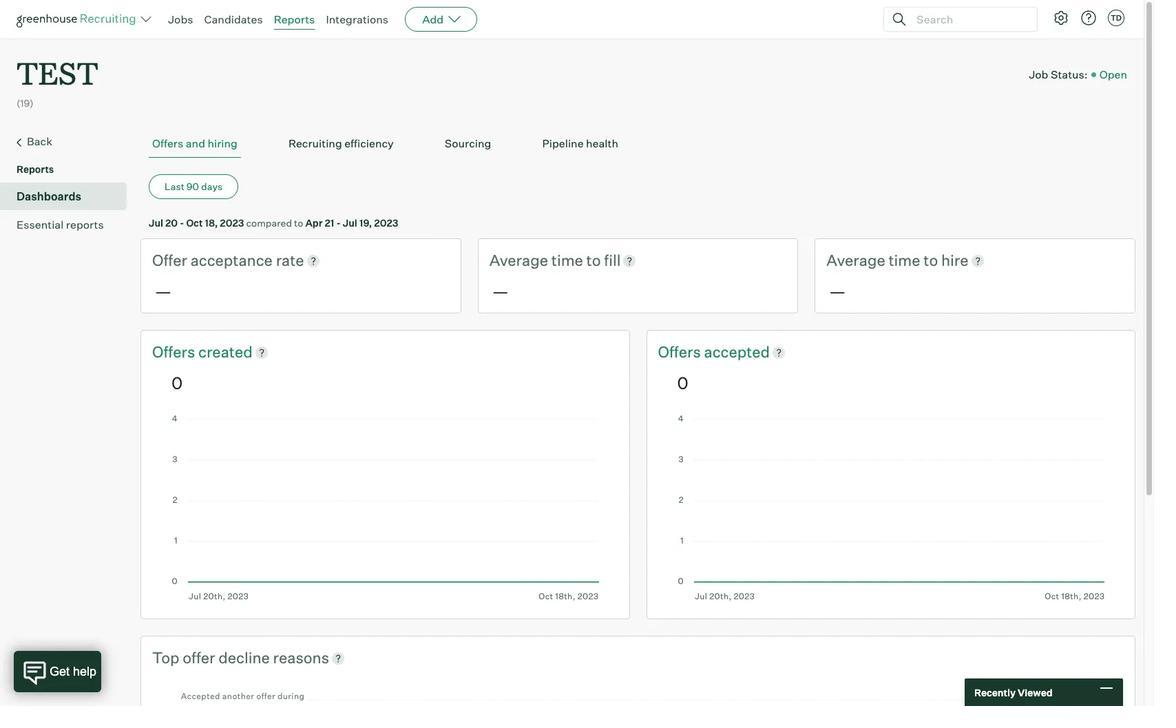 Task type: vqa. For each thing, say whether or not it's contained in the screenshot.
Offers related to created
yes



Task type: describe. For each thing, give the bounding box(es) containing it.
hire
[[942, 251, 969, 270]]

jobs link
[[168, 12, 193, 26]]

accepted link
[[705, 342, 770, 363]]

xychart image for created
[[172, 415, 599, 601]]

essential
[[17, 218, 64, 232]]

rate
[[276, 251, 304, 270]]

recruiting efficiency
[[289, 137, 394, 150]]

18,
[[205, 217, 218, 229]]

top offer decline
[[152, 648, 273, 667]]

pipeline health
[[543, 137, 619, 150]]

back link
[[17, 133, 121, 151]]

tab list containing offers and hiring
[[149, 130, 1128, 158]]

configure image
[[1054, 10, 1070, 26]]

time for hire
[[889, 251, 921, 270]]

1 2023 from the left
[[220, 217, 244, 229]]

Search text field
[[914, 9, 1025, 29]]

2 2023 from the left
[[374, 217, 399, 229]]

time for fill
[[552, 251, 584, 270]]

test link
[[17, 39, 98, 96]]

hiring
[[208, 137, 238, 150]]

recruiting
[[289, 137, 342, 150]]

td
[[1111, 13, 1123, 23]]

td button
[[1109, 10, 1125, 26]]

integrations link
[[326, 12, 389, 26]]

top
[[152, 648, 180, 667]]

candidates
[[204, 12, 263, 26]]

— for fill
[[492, 281, 509, 302]]

last
[[165, 181, 185, 192]]

apr
[[306, 217, 323, 229]]

1 jul from the left
[[149, 217, 163, 229]]

pipeline
[[543, 137, 584, 150]]

viewed
[[1018, 687, 1053, 698]]

acceptance
[[191, 251, 273, 270]]

21
[[325, 217, 335, 229]]

job
[[1030, 67, 1049, 81]]

offers and hiring
[[152, 137, 238, 150]]

20
[[165, 217, 178, 229]]

reports
[[66, 218, 104, 232]]

pipeline health button
[[539, 130, 622, 158]]

open
[[1100, 67, 1128, 81]]

average for fill
[[490, 251, 549, 270]]

xychart image for accepted
[[678, 415, 1105, 601]]

back
[[27, 135, 52, 148]]

sourcing
[[445, 137, 492, 150]]

jul 20 - oct 18, 2023 compared to apr 21 - jul 19, 2023
[[149, 217, 399, 229]]

2 - from the left
[[337, 217, 341, 229]]

1 - from the left
[[180, 217, 184, 229]]

health
[[586, 137, 619, 150]]

job status:
[[1030, 67, 1089, 81]]

reasons
[[273, 648, 329, 667]]

dashboards
[[17, 190, 81, 203]]

dashboards link
[[17, 188, 121, 205]]

and
[[186, 137, 205, 150]]

test (19)
[[17, 52, 98, 109]]

fill
[[605, 251, 621, 270]]

offers for created
[[152, 342, 198, 361]]

compared
[[246, 217, 292, 229]]

add button
[[405, 7, 478, 32]]

offer
[[152, 251, 187, 270]]



Task type: locate. For each thing, give the bounding box(es) containing it.
1 — from the left
[[155, 281, 172, 302]]

jobs
[[168, 12, 193, 26]]

1 vertical spatial reports
[[17, 163, 54, 175]]

—
[[155, 281, 172, 302], [492, 281, 509, 302], [830, 281, 847, 302]]

tab list
[[149, 130, 1128, 158]]

average for hire
[[827, 251, 886, 270]]

offers inside offers and hiring button
[[152, 137, 183, 150]]

1 offers link from the left
[[152, 342, 198, 363]]

offers link for accepted
[[658, 342, 705, 363]]

1 horizontal spatial time
[[889, 251, 921, 270]]

last 90 days button
[[149, 174, 239, 199]]

- right 21 on the left top
[[337, 217, 341, 229]]

average time to
[[490, 251, 605, 270], [827, 251, 942, 270]]

reports
[[274, 12, 315, 26], [17, 163, 54, 175]]

to left fill
[[587, 251, 601, 270]]

0 horizontal spatial -
[[180, 217, 184, 229]]

1 average time to from the left
[[490, 251, 605, 270]]

reports down back
[[17, 163, 54, 175]]

average
[[490, 251, 549, 270], [827, 251, 886, 270]]

reports link
[[274, 12, 315, 26]]

0 horizontal spatial offers link
[[152, 342, 198, 363]]

offers link
[[152, 342, 198, 363], [658, 342, 705, 363]]

0 horizontal spatial to
[[294, 217, 303, 229]]

candidates link
[[204, 12, 263, 26]]

jul left 20
[[149, 217, 163, 229]]

1 horizontal spatial average time to
[[827, 251, 942, 270]]

created
[[198, 342, 253, 361]]

0 horizontal spatial —
[[155, 281, 172, 302]]

offers for accepted
[[658, 342, 705, 361]]

time left hire
[[889, 251, 921, 270]]

2023
[[220, 217, 244, 229], [374, 217, 399, 229]]

reports right candidates link
[[274, 12, 315, 26]]

last 90 days
[[165, 181, 223, 192]]

2 — from the left
[[492, 281, 509, 302]]

1 horizontal spatial offers link
[[658, 342, 705, 363]]

(19)
[[17, 97, 34, 109]]

2023 right 19,
[[374, 217, 399, 229]]

offers and hiring button
[[149, 130, 241, 158]]

to for fill
[[587, 251, 601, 270]]

oct
[[186, 217, 203, 229]]

integrations
[[326, 12, 389, 26]]

to
[[294, 217, 303, 229], [587, 251, 601, 270], [924, 251, 939, 270]]

1 horizontal spatial —
[[492, 281, 509, 302]]

essential reports link
[[17, 216, 121, 233]]

1 horizontal spatial 0
[[678, 373, 689, 393]]

2 0 from the left
[[678, 373, 689, 393]]

add
[[423, 12, 444, 26]]

0 horizontal spatial time
[[552, 251, 584, 270]]

0 horizontal spatial jul
[[149, 217, 163, 229]]

0 horizontal spatial 0
[[172, 373, 183, 393]]

status:
[[1052, 67, 1089, 81]]

1 0 from the left
[[172, 373, 183, 393]]

— for hire
[[830, 281, 847, 302]]

1 horizontal spatial 2023
[[374, 217, 399, 229]]

decline
[[219, 648, 270, 667]]

0 horizontal spatial average time to
[[490, 251, 605, 270]]

average time to for hire
[[827, 251, 942, 270]]

0 horizontal spatial reports
[[17, 163, 54, 175]]

recruiting efficiency button
[[285, 130, 397, 158]]

1 horizontal spatial reports
[[274, 12, 315, 26]]

0 horizontal spatial average
[[490, 251, 549, 270]]

3 — from the left
[[830, 281, 847, 302]]

offers
[[152, 137, 183, 150], [152, 342, 198, 361], [658, 342, 705, 361]]

jul
[[149, 217, 163, 229], [343, 217, 358, 229]]

average time to for fill
[[490, 251, 605, 270]]

1 average from the left
[[490, 251, 549, 270]]

offer
[[183, 648, 215, 667]]

to left hire
[[924, 251, 939, 270]]

created link
[[198, 342, 253, 363]]

- right 20
[[180, 217, 184, 229]]

2 offers link from the left
[[658, 342, 705, 363]]

greenhouse recruiting image
[[17, 11, 141, 28]]

19,
[[360, 217, 372, 229]]

days
[[201, 181, 223, 192]]

2 horizontal spatial —
[[830, 281, 847, 302]]

time
[[552, 251, 584, 270], [889, 251, 921, 270]]

essential reports
[[17, 218, 104, 232]]

0 horizontal spatial 2023
[[220, 217, 244, 229]]

2023 right 18,
[[220, 217, 244, 229]]

1 horizontal spatial -
[[337, 217, 341, 229]]

xychart image
[[172, 415, 599, 601], [678, 415, 1105, 601], [172, 682, 1105, 706]]

2 average time to from the left
[[827, 251, 942, 270]]

1 time from the left
[[552, 251, 584, 270]]

-
[[180, 217, 184, 229], [337, 217, 341, 229]]

recently viewed
[[975, 687, 1053, 698]]

2 jul from the left
[[343, 217, 358, 229]]

td button
[[1106, 7, 1128, 29]]

recently
[[975, 687, 1016, 698]]

to left apr
[[294, 217, 303, 229]]

0
[[172, 373, 183, 393], [678, 373, 689, 393]]

time left fill
[[552, 251, 584, 270]]

accepted
[[705, 342, 770, 361]]

1 horizontal spatial average
[[827, 251, 886, 270]]

jul left 19,
[[343, 217, 358, 229]]

0 vertical spatial reports
[[274, 12, 315, 26]]

2 average from the left
[[827, 251, 886, 270]]

sourcing button
[[442, 130, 495, 158]]

0 for accepted
[[678, 373, 689, 393]]

2 horizontal spatial to
[[924, 251, 939, 270]]

90
[[187, 181, 199, 192]]

efficiency
[[345, 137, 394, 150]]

offer acceptance
[[152, 251, 276, 270]]

test
[[17, 52, 98, 93]]

1 horizontal spatial jul
[[343, 217, 358, 229]]

offers link for created
[[152, 342, 198, 363]]

0 for created
[[172, 373, 183, 393]]

1 horizontal spatial to
[[587, 251, 601, 270]]

2 time from the left
[[889, 251, 921, 270]]

to for hire
[[924, 251, 939, 270]]



